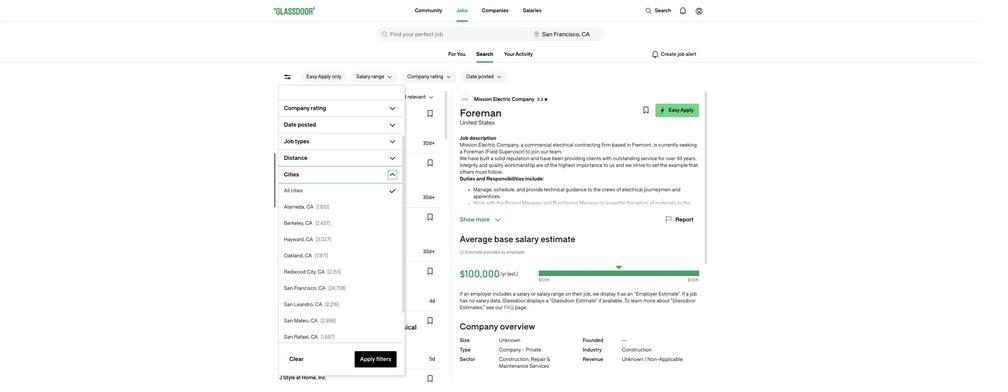 Task type: vqa. For each thing, say whether or not it's contained in the screenshot.
Show less
no



Task type: describe. For each thing, give the bounding box(es) containing it.
ca inside burlingame, ca $97k - $107k (employer est.) easy apply
[[308, 235, 315, 240]]

san francisco, ca $90k (employer est.) easy apply
[[280, 284, 326, 305]]

unknown for unknown / non-applicable
[[623, 357, 644, 362]]

san francisco, ca (employer est.) easy apply
[[280, 342, 372, 363]]

revenue
[[583, 357, 604, 362]]

4d
[[430, 298, 435, 304]]

displays
[[527, 298, 545, 304]]

0 vertical spatial foreman
[[460, 108, 502, 119]]

therapy,
[[347, 110, 367, 115]]

apply inside easy apply only button
[[318, 74, 331, 80]]

construction, repair & maintenance services
[[499, 357, 551, 369]]

and left provide
[[517, 187, 525, 193]]

includes
[[493, 291, 512, 297]]

2 manager from the left
[[580, 201, 600, 206]]

importance
[[577, 163, 603, 168]]

san for san francisco, ca $90k (employer est.) easy apply
[[280, 284, 289, 290]]

2 "glassdoor from the left
[[671, 298, 696, 304]]

services inside the 'construction, repair & maintenance services'
[[530, 363, 550, 369]]

(employer inside san francisco, ca $90k (employer est.) easy apply
[[293, 292, 315, 298]]

at
[[296, 375, 301, 381]]

to right the materials
[[678, 201, 683, 206]]

integrity
[[460, 163, 478, 168]]

ca down $107k on the bottom left of page
[[305, 253, 312, 259]]

easy inside 'button'
[[669, 107, 680, 113]]

job description mission electric company, a commercial electrical contracting firm based in fremont, is currently seeking a foreman (field supervisor) to join our team. we have built a solid reputation and have been providing clients with outstanding service for over 44 years. integrity and quality workmanship are of the highest importance to us and we strive to set the example that others must follow. duties and responsibilities include:
[[460, 135, 698, 182]]

easy inside san francisco, ca $90k (employer est.) easy apply
[[285, 300, 294, 305]]

and down built
[[479, 163, 488, 168]]

j style at home, inc.
[[280, 375, 327, 381]]

years.
[[684, 156, 697, 162]]

berkeley, ca [2,427]
[[284, 220, 330, 226]]

company rating button
[[402, 71, 444, 82]]

the left the crews
[[594, 187, 601, 193]]

1 horizontal spatial ★
[[544, 97, 548, 102]]

$90k
[[280, 292, 291, 298]]

and down technical
[[544, 201, 552, 206]]

salary up "see"
[[476, 298, 490, 304]]

[2,956]
[[321, 318, 336, 324]]

★ inside jobs list element
[[364, 162, 368, 167]]

1 vertical spatial search
[[477, 51, 494, 57]]

ca right rafael,
[[311, 334, 318, 340]]

1 horizontal spatial employer
[[507, 250, 525, 255]]

for you link
[[449, 51, 466, 57]]

walnut creek, ca button
[[279, 345, 402, 362]]

overview
[[500, 322, 536, 332]]

by
[[502, 250, 506, 255]]

$100,000 /yr (est.)
[[460, 269, 518, 280]]

ca left the jobs
[[331, 94, 338, 100]]

francisco, for meridian
[[290, 342, 313, 348]]

job,
[[584, 291, 592, 297]]

of right "phases"
[[523, 207, 528, 213]]

apply inside easy apply 'button'
[[681, 107, 694, 113]]

over
[[666, 156, 676, 162]]

cities
[[284, 171, 299, 178]]

electric inside the job description mission electric company, a commercial electrical contracting firm based in fremont, is currently seeking a foreman (field supervisor) to join our team. we have built a solid reputation and have been providing clients with outstanding service for over 44 years. integrity and quality workmanship are of the highest importance to us and we strive to set the example that others must follow. duties and responsibilities include:
[[479, 142, 496, 148]]

2 if from the left
[[683, 291, 685, 297]]

electrical inside manage, schedule, and provide technical guidance to the crews of electrical journeymen and apprentices. work with the project manager and purchasing manager to expedite the return of materials to the warehouse as phases of the job are completed.
[[623, 187, 643, 193]]

types
[[295, 138, 310, 145]]

mission inside jobs list element
[[294, 162, 312, 167]]

our inside if an employer includes a salary or salary range on their job, we display it as an "employer estimate".  if a job has no salary data, glassdoor displays a "glassdoor estimate" if available.  to learn more about "glassdoor estimates," see our
[[496, 305, 503, 311]]

company rating for company rating popup button
[[284, 105, 326, 111]]

est.) inside san francisco, ca $90k (employer est.) easy apply
[[317, 292, 326, 298]]

& inside jobs list element
[[305, 110, 309, 115]]

Search location field
[[529, 27, 604, 41]]

[24,708]
[[328, 286, 346, 291]]

the down for
[[661, 163, 668, 168]]

est.) inside san francisco, ca (employer est.) easy apply
[[363, 350, 372, 356]]

founded
[[583, 338, 604, 343]]

industry
[[583, 347, 602, 353]]

strive
[[633, 163, 646, 168]]

jobs list element
[[274, 104, 445, 382]]

service
[[641, 156, 658, 162]]

more inside popup button
[[476, 216, 490, 223]]

guidance
[[566, 187, 587, 193]]

physical
[[327, 110, 346, 115]]

walnut creek, ca
[[284, 351, 324, 356]]

estimate
[[466, 250, 483, 255]]

united states $100k (employer est.)
[[280, 181, 328, 194]]

hour
[[305, 134, 317, 140]]

san for san francisco, ca $38.00 per hour easy apply
[[280, 126, 289, 132]]

1 if from the left
[[460, 291, 463, 297]]

ca right mateo, at the bottom left
[[311, 318, 318, 324]]

walnut
[[284, 351, 300, 356]]

company inside jobs list element
[[332, 162, 354, 167]]

is
[[654, 142, 658, 148]]

estimate
[[541, 235, 576, 244]]

easy inside san francisco, ca (employer est.) easy apply
[[285, 358, 294, 363]]

1 horizontal spatial 3.3
[[537, 97, 543, 102]]

berkeley,
[[284, 220, 304, 226]]

/
[[645, 357, 647, 362]]

30d+ for mission electric company
[[423, 195, 435, 201]]

ca left [24,708]
[[319, 286, 326, 291]]

your
[[504, 51, 515, 57]]

date for the leftmost "date posted" dropdown button
[[284, 122, 297, 128]]

apply inside san francisco, ca $38.00 per hour easy apply
[[295, 143, 306, 147]]

leandro,
[[294, 302, 314, 308]]

(est.)
[[508, 271, 518, 277]]

firm
[[602, 142, 611, 148]]

francisco, up "sports"
[[306, 94, 330, 100]]

estimate".
[[659, 291, 681, 297]]

san leandro, ca [2,216]
[[284, 302, 339, 308]]

2 have from the left
[[541, 156, 551, 162]]

only
[[332, 74, 342, 80]]

job for job types
[[284, 138, 294, 145]]

2 horizontal spatial $100k
[[688, 278, 700, 282]]

hayward, ca [3,027]
[[284, 237, 331, 243]]

range inside if an employer includes a salary or salary range on their job, we display it as an "employer estimate".  if a job has no salary data, glassdoor displays a "glassdoor estimate" if available.  to learn more about "glassdoor estimates," see our
[[552, 291, 565, 297]]

a right estimate". on the right of page
[[687, 291, 689, 297]]

0 vertical spatial mission electric company logo image
[[460, 94, 471, 105]]

sports
[[310, 110, 325, 115]]

san for san mateo, ca [2,956]
[[284, 318, 293, 324]]

salary range button
[[351, 71, 385, 82]]

job for job description mission electric company, a commercial electrical contracting firm based in fremont, is currently seeking a foreman (field supervisor) to join our team. we have built a solid reputation and have been providing clients with outstanding service for over 44 years. integrity and quality workmanship are of the highest importance to us and we strive to set the example that others must follow. duties and responsibilities include:
[[460, 135, 469, 141]]

[1,697]
[[321, 334, 335, 340]]

job inside manage, schedule, and provide technical guidance to the crews of electrical journeymen and apprentices. work with the project manager and purchasing manager to expedite the return of materials to the warehouse as phases of the job are completed.
[[538, 207, 545, 213]]

faq page.
[[504, 305, 528, 311]]

search button
[[642, 4, 675, 18]]

1 horizontal spatial $100k
[[539, 278, 551, 282]]

mission electric company 3.3 ★ inside jobs list element
[[294, 162, 368, 167]]

[2,427]
[[315, 220, 330, 226]]

as inside manage, schedule, and provide technical guidance to the crews of electrical journeymen and apprentices. work with the project manager and purchasing manager to expedite the return of materials to the warehouse as phases of the job are completed.
[[500, 207, 505, 213]]

job inside if an employer includes a salary or salary range on their job, we display it as an "employer estimate".  if a job has no salary data, glassdoor displays a "glassdoor estimate" if available.  to learn more about "glassdoor estimates," see our
[[690, 291, 697, 297]]

project
[[505, 201, 521, 206]]

and up the materials
[[673, 187, 681, 193]]

salary right 'base'
[[516, 235, 539, 244]]

relevant
[[408, 94, 426, 100]]

easterseals northern california logo image
[[280, 213, 291, 224]]

quality
[[489, 163, 504, 168]]

city,
[[307, 269, 317, 275]]

follow.
[[488, 169, 503, 175]]

to left 'join'
[[526, 149, 531, 155]]

ca left [2,427]
[[305, 220, 313, 226]]

[2,155]
[[328, 269, 341, 275]]

homeassist
[[280, 268, 308, 273]]

1 horizontal spatial date posted
[[467, 74, 494, 80]]

san for san francisco, ca (employer est.) easy apply
[[280, 342, 289, 348]]

health for meridian home health
[[316, 317, 332, 323]]

estimate provided by employer
[[466, 250, 525, 255]]

none field search location
[[529, 27, 604, 41]]

francisco, inside cities list box
[[294, 286, 317, 291]]

states inside united states $100k (employer est.)
[[296, 181, 310, 186]]

[2,216]
[[325, 302, 339, 308]]

about
[[657, 298, 670, 304]]

open filter menu image
[[284, 73, 292, 81]]

private
[[526, 347, 542, 353]]

the left return
[[627, 201, 634, 206]]

0 vertical spatial electric
[[493, 97, 511, 102]]

base
[[495, 235, 514, 244]]

a up we
[[460, 149, 463, 155]]

must
[[476, 169, 487, 175]]

home for homeassist
[[309, 268, 323, 273]]

we inside the job description mission electric company, a commercial electrical contracting firm based in fremont, is currently seeking a foreman (field supervisor) to join our team. we have built a solid reputation and have been providing clients with outstanding service for over 44 years. integrity and quality workmanship are of the highest importance to us and we strive to set the example that others must follow. duties and responsibilities include:
[[626, 163, 632, 168]]

3.3 inside jobs list element
[[357, 162, 363, 167]]

the down been
[[551, 163, 558, 168]]

ca up easterseals
[[307, 204, 314, 210]]

salaries link
[[523, 0, 542, 22]]

to left us
[[604, 163, 609, 168]]

reputation
[[507, 156, 530, 162]]

posted for the topmost "date posted" dropdown button
[[479, 74, 494, 80]]

san for san leandro, ca [2,216]
[[284, 302, 293, 308]]

(employer inside united states $100k (employer est.)
[[294, 189, 317, 194]]

& inside the 'construction, repair & maintenance services'
[[547, 357, 551, 362]]

others
[[460, 169, 475, 175]]

francisco, for homeassist
[[290, 284, 313, 290]]

san for san francisco, ca [24,708]
[[284, 286, 293, 291]]

salary left or
[[517, 291, 530, 297]]

1 horizontal spatial inc.
[[368, 110, 376, 115]]

your activity
[[504, 51, 533, 57]]

foreman inside the job description mission electric company, a commercial electrical contracting firm based in fremont, is currently seeking a foreman (field supervisor) to join our team. we have built a solid reputation and have been providing clients with outstanding service for over 44 years. integrity and quality workmanship are of the highest importance to us and we strive to set the example that others must follow. duties and responsibilities include:
[[464, 149, 485, 155]]

foreman united states
[[460, 108, 502, 126]]

salary right or
[[537, 291, 550, 297]]

of inside the job description mission electric company, a commercial electrical contracting firm based in fremont, is currently seeking a foreman (field supervisor) to join our team. we have built a solid reputation and have been providing clients with outstanding service for over 44 years. integrity and quality workmanship are of the highest importance to us and we strive to set the example that others must follow. duties and responsibilities include:
[[545, 163, 549, 168]]

5d
[[430, 356, 435, 362]]

community
[[415, 8, 443, 14]]

data,
[[491, 298, 502, 304]]

san francisco, ca [24,708]
[[284, 286, 346, 291]]

easy inside san francisco, ca $38.00 per hour easy apply
[[285, 143, 294, 147]]

cities button
[[279, 169, 386, 180]]

and right us
[[616, 163, 625, 168]]

glassdoor
[[503, 298, 526, 304]]



Task type: locate. For each thing, give the bounding box(es) containing it.
44
[[677, 156, 683, 162]]

san inside san francisco, ca $38.00 per hour easy apply
[[280, 126, 289, 132]]

redwood
[[284, 269, 306, 275]]

san inside san francisco, ca (employer est.) easy apply
[[280, 342, 289, 348]]

more down ""employer"
[[644, 298, 656, 304]]

employer inside if an employer includes a salary or salary range on their job, we display it as an "employer estimate".  if a job has no salary data, glassdoor displays a "glassdoor estimate" if available.  to learn more about "glassdoor estimates," see our
[[471, 291, 492, 297]]

1 horizontal spatial unknown
[[623, 357, 644, 362]]

0 horizontal spatial date posted button
[[279, 120, 386, 130]]

cities list box
[[279, 183, 402, 362]]

applicable
[[660, 357, 683, 362]]

0 vertical spatial with
[[603, 156, 612, 162]]

the up report
[[684, 201, 691, 206]]

0 horizontal spatial mission electric company 3.3 ★
[[294, 162, 368, 167]]

2 an from the left
[[628, 291, 633, 297]]

home
[[309, 268, 323, 273], [301, 317, 315, 323]]

mission up we
[[460, 142, 478, 148]]

distance
[[284, 155, 308, 161]]

1 vertical spatial as
[[621, 291, 627, 297]]

None field
[[377, 27, 528, 41], [529, 27, 604, 41]]

"glassdoor down estimate". on the right of page
[[671, 298, 696, 304]]

report
[[676, 216, 694, 223]]

to right guidance
[[588, 187, 593, 193]]

range
[[372, 74, 385, 80], [552, 291, 565, 297]]

est.) inside united states $100k (employer est.)
[[318, 189, 328, 194]]

0 vertical spatial mission
[[474, 97, 492, 102]]

2 30d+ from the top
[[423, 195, 435, 201]]

0 vertical spatial home
[[309, 268, 323, 273]]

1 horizontal spatial united
[[460, 120, 477, 126]]

none field search keyword
[[377, 27, 528, 41]]

date posted button down search link
[[461, 71, 494, 82]]

health down the [2,216]
[[316, 317, 332, 323]]

mission electric company logo image inside jobs list element
[[280, 159, 291, 170]]

company rating inside popup button
[[284, 105, 326, 111]]

"glassdoor down on
[[550, 298, 575, 304]]

0 horizontal spatial date
[[284, 122, 297, 128]]

0 vertical spatial date posted button
[[461, 71, 494, 82]]

san
[[296, 94, 305, 100], [280, 126, 289, 132], [280, 284, 289, 290], [284, 286, 293, 291], [284, 302, 293, 308], [284, 318, 293, 324], [284, 334, 293, 340], [280, 342, 289, 348]]

job types button
[[279, 136, 386, 147]]

ca left [3,027] on the bottom left of page
[[308, 235, 315, 240]]

0 horizontal spatial if
[[460, 291, 463, 297]]

1 vertical spatial date posted button
[[279, 120, 386, 130]]

francisco, inside san francisco, ca (employer est.) easy apply
[[290, 342, 313, 348]]

burlingame,
[[280, 235, 307, 240]]

the left project
[[497, 201, 504, 206]]

1 vertical spatial range
[[552, 291, 565, 297]]

francisco,
[[306, 94, 330, 100], [290, 126, 313, 132], [290, 284, 313, 290], [294, 286, 317, 291], [290, 342, 313, 348]]

company rating up relevant
[[408, 74, 444, 80]]

mission electric company logo image up 'cities'
[[280, 159, 291, 170]]

0 horizontal spatial states
[[296, 181, 310, 186]]

inc. right 'therapy,' at the left top
[[368, 110, 376, 115]]

0 horizontal spatial an
[[464, 291, 470, 297]]

1 horizontal spatial an
[[628, 291, 633, 297]]

1 vertical spatial unknown
[[623, 357, 644, 362]]

we inside if an employer includes a salary or salary range on their job, we display it as an "employer estimate".  if a job has no salary data, glassdoor displays a "glassdoor estimate" if available.  to learn more about "glassdoor estimates," see our
[[593, 291, 600, 297]]

1 horizontal spatial job
[[460, 135, 469, 141]]

1 vertical spatial with
[[486, 201, 496, 206]]

0 horizontal spatial range
[[372, 74, 385, 80]]

1 horizontal spatial with
[[603, 156, 612, 162]]

we down 'outstanding'
[[626, 163, 632, 168]]

1 vertical spatial mission electric company 3.3 ★
[[294, 162, 368, 167]]

&
[[305, 110, 309, 115], [547, 357, 551, 362]]

you
[[457, 51, 466, 57]]

0 horizontal spatial inc.
[[319, 375, 327, 381]]

are inside manage, schedule, and provide technical guidance to the crews of electrical journeymen and apprentices. work with the project manager and purchasing manager to expedite the return of materials to the warehouse as phases of the job are completed.
[[546, 207, 553, 213]]

a down (field
[[491, 156, 494, 162]]

for
[[449, 51, 456, 57]]

rating
[[431, 74, 444, 80], [311, 105, 326, 111]]

1 vertical spatial home
[[301, 317, 315, 323]]

electrical up return
[[623, 187, 643, 193]]

states up cities
[[296, 181, 310, 186]]

and down must at left
[[477, 176, 486, 182]]

0 vertical spatial we
[[626, 163, 632, 168]]

electric up foreman united states
[[493, 97, 511, 102]]

1 horizontal spatial date posted button
[[461, 71, 494, 82]]

rating inside dropdown button
[[431, 74, 444, 80]]

company,
[[497, 142, 520, 148]]

ca inside san francisco, ca (employer est.) easy apply
[[314, 342, 321, 348]]

1 vertical spatial mission
[[460, 142, 478, 148]]

0 horizontal spatial ★
[[364, 162, 368, 167]]

services down "repair"
[[530, 363, 550, 369]]

job right estimate". on the right of page
[[690, 291, 697, 297]]

1 vertical spatial more
[[644, 298, 656, 304]]

date for the topmost "date posted" dropdown button
[[467, 74, 477, 80]]

more inside if an employer includes a salary or salary range on their job, we display it as an "employer estimate".  if a job has no salary data, glassdoor displays a "glassdoor estimate" if available.  to learn more about "glassdoor estimates," see our
[[644, 298, 656, 304]]

ca inside "button"
[[316, 351, 324, 356]]

company rating for company rating dropdown button
[[408, 74, 444, 80]]

mission electric company logo image up foreman united states
[[460, 94, 471, 105]]

our inside the job description mission electric company, a commercial electrical contracting firm based in fremont, is currently seeking a foreman (field supervisor) to join our team. we have built a solid reputation and have been providing clients with outstanding service for over 44 years. integrity and quality workmanship are of the highest importance to us and we strive to set the example that others must follow. duties and responsibilities include:
[[541, 149, 549, 155]]

company rating button
[[279, 103, 386, 114]]

2 vertical spatial mission
[[294, 162, 312, 167]]

company inside dropdown button
[[408, 74, 430, 80]]

schedule,
[[494, 187, 516, 193]]

ca up 'hour'
[[314, 126, 321, 132]]

services inside jobs list element
[[341, 268, 361, 273]]

are inside the job description mission electric company, a commercial electrical contracting firm based in fremont, is currently seeking a foreman (field supervisor) to join our team. we have built a solid reputation and have been providing clients with outstanding service for over 44 years. integrity and quality workmanship are of the highest importance to us and we strive to set the example that others must follow. duties and responsibilities include:
[[537, 163, 544, 168]]

1 horizontal spatial manager
[[580, 201, 600, 206]]

job left per
[[284, 138, 294, 145]]

outstanding
[[613, 156, 640, 162]]

40,699 san francisco, ca jobs
[[280, 94, 348, 100]]

0 vertical spatial more
[[476, 216, 490, 223]]

jobs
[[339, 94, 348, 100]]

1 horizontal spatial company rating
[[408, 74, 444, 80]]

- inside burlingame, ca $97k - $107k (employer est.) easy apply
[[292, 243, 294, 249]]

1 horizontal spatial states
[[478, 120, 495, 126]]

apply inside san francisco, ca (employer est.) easy apply
[[295, 358, 306, 363]]

united up description
[[460, 120, 477, 126]]

our down data,
[[496, 305, 503, 311]]

creek,
[[301, 351, 315, 356]]

hayward,
[[284, 237, 305, 243]]

0 horizontal spatial search
[[477, 51, 494, 57]]

1 horizontal spatial job
[[690, 291, 697, 297]]

easy inside burlingame, ca $97k - $107k (employer est.) easy apply
[[285, 251, 294, 256]]

we up if
[[593, 291, 600, 297]]

easy inside button
[[307, 74, 317, 80]]

apply
[[318, 74, 331, 80], [681, 107, 694, 113], [295, 143, 306, 147], [295, 251, 306, 256], [295, 300, 306, 305], [295, 358, 306, 363]]

0 horizontal spatial mission electric company logo image
[[280, 159, 291, 170]]

to down 'service'
[[647, 163, 651, 168]]

1 vertical spatial electrical
[[623, 187, 643, 193]]

ca down redwood city, ca [2,155]
[[314, 284, 321, 290]]

range inside popup button
[[372, 74, 385, 80]]

size
[[460, 338, 470, 343]]

with down apprentices. at the bottom of the page
[[486, 201, 496, 206]]

30d+ for easterseals northern california
[[423, 249, 435, 255]]

$38.00
[[280, 134, 295, 140]]

date posted button
[[461, 71, 494, 82], [279, 120, 386, 130]]

2 none field from the left
[[529, 27, 604, 41]]

have
[[468, 156, 479, 162], [541, 156, 551, 162]]

0 horizontal spatial "glassdoor
[[550, 298, 575, 304]]

ca inside san francisco, ca $38.00 per hour easy apply
[[314, 126, 321, 132]]

date down orthocare
[[284, 122, 297, 128]]

1 have from the left
[[468, 156, 479, 162]]

search
[[655, 8, 672, 14], [477, 51, 494, 57]]

1 vertical spatial inc.
[[319, 375, 327, 381]]

easterseals
[[294, 216, 321, 222]]

estimates,"
[[460, 305, 485, 311]]

0 horizontal spatial employer
[[471, 291, 492, 297]]

an up to
[[628, 291, 633, 297]]

has
[[460, 298, 468, 304]]

0 vertical spatial are
[[537, 163, 544, 168]]

of left highest
[[545, 163, 549, 168]]

1 horizontal spatial range
[[552, 291, 565, 297]]

1 none field from the left
[[377, 27, 528, 41]]

0 vertical spatial range
[[372, 74, 385, 80]]

1 horizontal spatial we
[[626, 163, 632, 168]]

alameda,
[[284, 204, 305, 210]]

$97k
[[280, 243, 291, 249]]

electric up cities dropdown button
[[313, 162, 331, 167]]

--
[[623, 338, 627, 343]]

been
[[553, 156, 564, 162]]

unknown up company - private
[[499, 338, 521, 343]]

united inside foreman united states
[[460, 120, 477, 126]]

1 horizontal spatial as
[[621, 291, 627, 297]]

apply inside san francisco, ca $90k (employer est.) easy apply
[[295, 300, 306, 305]]

average
[[460, 235, 493, 244]]

foreman up we
[[464, 149, 485, 155]]

1 horizontal spatial &
[[547, 357, 551, 362]]

ca inside san francisco, ca $90k (employer est.) easy apply
[[314, 284, 321, 290]]

0 horizontal spatial company rating
[[284, 105, 326, 111]]

average base salary estimate
[[460, 235, 576, 244]]

1 vertical spatial electric
[[479, 142, 496, 148]]

mission down distance
[[294, 162, 312, 167]]

0 horizontal spatial services
[[341, 268, 361, 273]]

with inside manage, schedule, and provide technical guidance to the crews of electrical journeymen and apprentices. work with the project manager and purchasing manager to expedite the return of materials to the warehouse as phases of the job are completed.
[[486, 201, 496, 206]]

1 vertical spatial rating
[[311, 105, 326, 111]]

ca down san rafael, ca [1,697]
[[314, 342, 321, 348]]

[7,971]
[[315, 253, 328, 259]]

our right 'join'
[[541, 149, 549, 155]]

easy apply button
[[656, 104, 700, 117]]

1 vertical spatial health
[[316, 317, 332, 323]]

0 vertical spatial health
[[324, 268, 340, 273]]

0 vertical spatial employer
[[507, 250, 525, 255]]

0 horizontal spatial are
[[537, 163, 544, 168]]

date posted down search link
[[467, 74, 494, 80]]

francisco, inside san francisco, ca $90k (employer est.) easy apply
[[290, 284, 313, 290]]

the right "phases"
[[529, 207, 536, 213]]

company rating inside dropdown button
[[408, 74, 444, 80]]

1 vertical spatial 30d+
[[423, 195, 435, 201]]

have left been
[[541, 156, 551, 162]]

francisco, up leandro,
[[294, 286, 317, 291]]

1 vertical spatial job
[[690, 291, 697, 297]]

community link
[[415, 0, 443, 22]]

states inside foreman united states
[[478, 120, 495, 126]]

manager down provide
[[523, 201, 543, 206]]

homeassist home health services
[[280, 268, 361, 273]]

home down [7,971] at left bottom
[[309, 268, 323, 273]]

1 horizontal spatial electrical
[[623, 187, 643, 193]]

of right the crews
[[617, 187, 621, 193]]

return
[[636, 201, 649, 206]]

foreman up description
[[460, 108, 502, 119]]

1 horizontal spatial services
[[530, 363, 550, 369]]

or
[[531, 291, 536, 297]]

1 vertical spatial foreman
[[464, 149, 485, 155]]

job inside the job description mission electric company, a commercial electrical contracting firm based in fremont, is currently seeking a foreman (field supervisor) to join our team. we have built a solid reputation and have been providing clients with outstanding service for over 44 years. integrity and quality workmanship are of the highest importance to us and we strive to set the example that others must follow. duties and responsibilities include:
[[460, 135, 469, 141]]

apply inside burlingame, ca $97k - $107k (employer est.) easy apply
[[295, 251, 306, 256]]

providing
[[565, 156, 586, 162]]

provided
[[484, 250, 501, 255]]

employer up the no
[[471, 291, 492, 297]]

date posted up per
[[284, 122, 316, 128]]

company inside popup button
[[284, 105, 310, 111]]

mission up foreman united states
[[474, 97, 492, 102]]

if
[[599, 298, 602, 304]]

if right estimate". on the right of page
[[683, 291, 685, 297]]

employer right by
[[507, 250, 525, 255]]

jobs
[[457, 8, 468, 14]]

commercial
[[525, 142, 552, 148]]

of right return
[[650, 201, 655, 206]]

1 vertical spatial our
[[496, 305, 503, 311]]

francisco, for orthocare
[[290, 126, 313, 132]]

have up integrity
[[468, 156, 479, 162]]

non-
[[648, 357, 660, 362]]

united inside united states $100k (employer est.)
[[280, 181, 294, 186]]

0 horizontal spatial more
[[476, 216, 490, 223]]

1 vertical spatial mission electric company logo image
[[280, 159, 291, 170]]

rating for company rating dropdown button
[[431, 74, 444, 80]]

0 vertical spatial 3.3
[[537, 97, 543, 102]]

to left expedite on the right bottom
[[601, 201, 605, 206]]

40,699
[[280, 94, 295, 100]]

unknown down 'construction'
[[623, 357, 644, 362]]

search inside button
[[655, 8, 672, 14]]

type
[[460, 347, 471, 353]]

construction,
[[499, 357, 530, 362]]

and down 'join'
[[531, 156, 539, 162]]

1 30d+ from the top
[[423, 141, 435, 146]]

services
[[341, 268, 361, 273], [530, 363, 550, 369]]

2 vertical spatial electric
[[313, 162, 331, 167]]

rating for company rating popup button
[[311, 105, 326, 111]]

san for san rafael, ca [1,697]
[[284, 334, 293, 340]]

ca right city, on the left bottom of page
[[318, 269, 325, 275]]

1 vertical spatial ★
[[364, 162, 368, 167]]

an up the has
[[464, 291, 470, 297]]

0 vertical spatial date
[[467, 74, 477, 80]]

0 vertical spatial rating
[[431, 74, 444, 80]]

0 horizontal spatial electrical
[[553, 142, 574, 148]]

0 vertical spatial 30d+
[[423, 141, 435, 146]]

est.)
[[318, 189, 328, 194], [334, 243, 343, 249], [317, 292, 326, 298], [363, 350, 372, 356]]

join
[[532, 149, 540, 155]]

& left "sports"
[[305, 110, 309, 115]]

0 vertical spatial our
[[541, 149, 549, 155]]

inc.
[[368, 110, 376, 115], [319, 375, 327, 381]]

posted down search link
[[479, 74, 494, 80]]

that
[[690, 163, 698, 168]]

francisco, down redwood
[[290, 284, 313, 290]]

est.) inside burlingame, ca $97k - $107k (employer est.) easy apply
[[334, 243, 343, 249]]

0 vertical spatial mission electric company 3.3 ★
[[474, 97, 548, 102]]

are left completed.
[[546, 207, 553, 213]]

0 vertical spatial united
[[460, 120, 477, 126]]

0 vertical spatial as
[[500, 207, 505, 213]]

unknown / non-applicable
[[623, 357, 683, 362]]

see
[[486, 305, 495, 311]]

provide
[[527, 187, 543, 193]]

ca up $107k on the bottom left of page
[[306, 237, 313, 243]]

0 horizontal spatial we
[[593, 291, 600, 297]]

materials
[[656, 201, 677, 206]]

1 horizontal spatial none field
[[529, 27, 604, 41]]

(employer inside burlingame, ca $97k - $107k (employer est.) easy apply
[[310, 243, 333, 249]]

posted for the leftmost "date posted" dropdown button
[[298, 122, 316, 128]]

$100,000
[[460, 269, 500, 280]]

job down provide
[[538, 207, 545, 213]]

1 horizontal spatial more
[[644, 298, 656, 304]]

1 "glassdoor from the left
[[550, 298, 575, 304]]

more down warehouse
[[476, 216, 490, 223]]

are
[[537, 163, 544, 168], [546, 207, 553, 213]]

home for meridian
[[301, 317, 315, 323]]

san inside san francisco, ca $90k (employer est.) easy apply
[[280, 284, 289, 290]]

a up supervisor)
[[521, 142, 524, 148]]

job
[[538, 207, 545, 213], [690, 291, 697, 297]]

1 an from the left
[[464, 291, 470, 297]]

with up us
[[603, 156, 612, 162]]

$100k inside united states $100k (employer est.)
[[280, 189, 293, 194]]

1 vertical spatial posted
[[298, 122, 316, 128]]

more
[[476, 216, 490, 223], [644, 298, 656, 304]]

duties
[[460, 176, 476, 182]]

0 horizontal spatial date posted
[[284, 122, 316, 128]]

are down 'join'
[[537, 163, 544, 168]]

as inside if an employer includes a salary or salary range on their job, we display it as an "employer estimate".  if a job has no salary data, glassdoor displays a "glassdoor estimate" if available.  to learn more about "glassdoor estimates," see our
[[621, 291, 627, 297]]

1 horizontal spatial search
[[655, 8, 672, 14]]

easy apply only
[[307, 74, 342, 80]]

job left description
[[460, 135, 469, 141]]

0 vertical spatial services
[[341, 268, 361, 273]]

0 horizontal spatial united
[[280, 181, 294, 186]]

range right salary
[[372, 74, 385, 80]]

mission electric company logo image
[[460, 94, 471, 105], [280, 159, 291, 170]]

example
[[669, 163, 688, 168]]

company - private
[[499, 347, 542, 353]]

a up the glassdoor
[[513, 291, 516, 297]]

francisco, inside san francisco, ca $38.00 per hour easy apply
[[290, 126, 313, 132]]

as right it on the right of page
[[621, 291, 627, 297]]

1 vertical spatial employer
[[471, 291, 492, 297]]

job inside popup button
[[284, 138, 294, 145]]

0 vertical spatial inc.
[[368, 110, 376, 115]]

mission inside the job description mission electric company, a commercial electrical contracting firm based in fremont, is currently seeking a foreman (field supervisor) to join our team. we have built a solid reputation and have been providing clients with outstanding service for over 44 years. integrity and quality workmanship are of the highest importance to us and we strive to set the example that others must follow. duties and responsibilities include:
[[460, 142, 478, 148]]

(employer
[[294, 189, 317, 194], [310, 243, 333, 249], [293, 292, 315, 298], [339, 350, 362, 356]]

electric down description
[[479, 142, 496, 148]]

maintenance
[[499, 363, 529, 369]]

0 horizontal spatial unknown
[[499, 338, 521, 343]]

all cities button
[[279, 183, 402, 199]]

united up all
[[280, 181, 294, 186]]

our
[[541, 149, 549, 155], [496, 305, 503, 311]]

(employer inside san francisco, ca (employer est.) easy apply
[[339, 350, 362, 356]]

electrical inside the job description mission electric company, a commercial electrical contracting firm based in fremont, is currently seeking a foreman (field supervisor) to join our team. we have built a solid reputation and have been providing clients with outstanding service for over 44 years. integrity and quality workmanship are of the highest importance to us and we strive to set the example that others must follow. duties and responsibilities include:
[[553, 142, 574, 148]]

salary
[[356, 74, 371, 80]]

1 horizontal spatial our
[[541, 149, 549, 155]]

mateo,
[[294, 318, 310, 324]]

electric inside jobs list element
[[313, 162, 331, 167]]

0 horizontal spatial job
[[538, 207, 545, 213]]

san francisco, ca $38.00 per hour easy apply
[[280, 126, 321, 147]]

1 horizontal spatial posted
[[479, 74, 494, 80]]

[3,027]
[[316, 237, 331, 243]]

0 horizontal spatial posted
[[298, 122, 316, 128]]

built
[[480, 156, 490, 162]]

warehouse
[[474, 207, 499, 213]]

services up [24,708]
[[341, 268, 361, 273]]

Search keyword field
[[377, 27, 528, 41]]

3 30d+ from the top
[[423, 249, 435, 255]]

health down [7,971] at left bottom
[[324, 268, 340, 273]]

1 vertical spatial united
[[280, 181, 294, 186]]

a right displays
[[546, 298, 549, 304]]

rating inside popup button
[[311, 105, 326, 111]]

oakland,
[[284, 253, 304, 259]]

1 vertical spatial services
[[530, 363, 550, 369]]

with inside the job description mission electric company, a commercial electrical contracting firm based in fremont, is currently seeking a foreman (field supervisor) to join our team. we have built a solid reputation and have been providing clients with outstanding service for over 44 years. integrity and quality workmanship are of the highest importance to us and we strive to set the example that others must follow. duties and responsibilities include:
[[603, 156, 612, 162]]

ca left the [2,216]
[[315, 302, 322, 308]]

unknown for unknown
[[499, 338, 521, 343]]

health for homeassist home health services
[[324, 268, 340, 273]]

1 manager from the left
[[523, 201, 543, 206]]

1 vertical spatial company rating
[[284, 105, 326, 111]]



